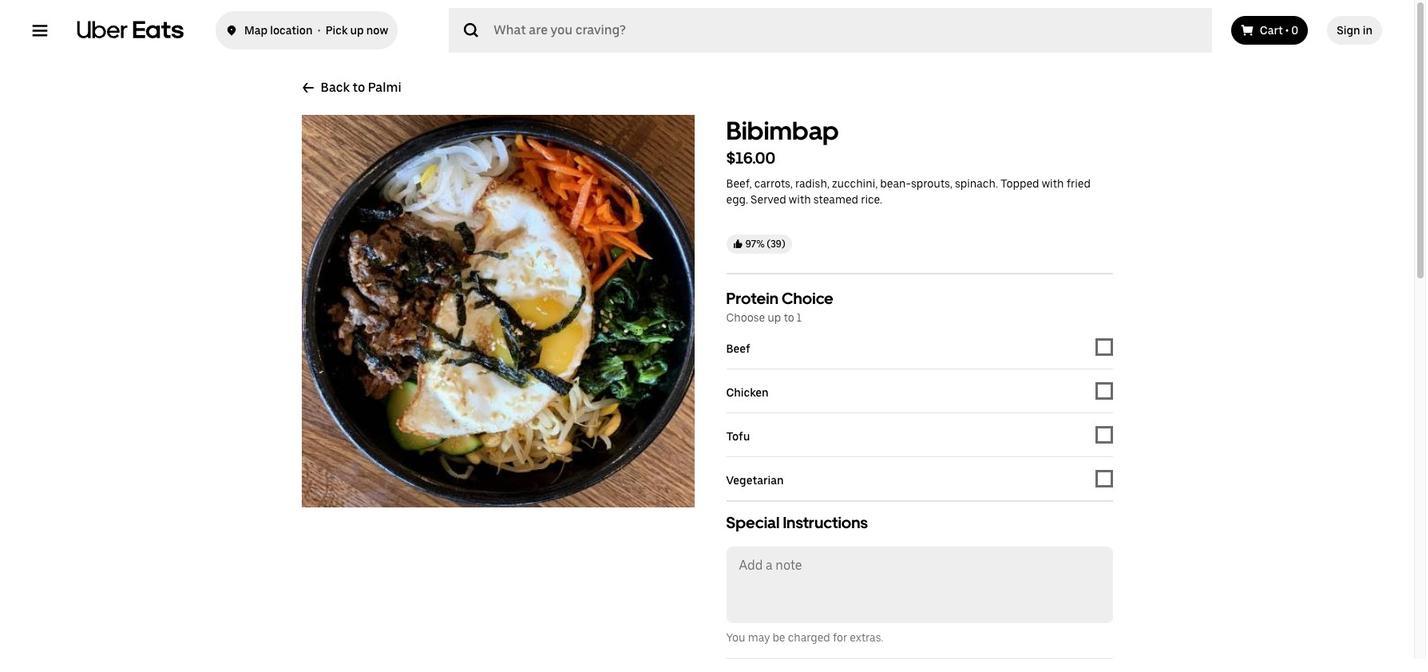 Task type: vqa. For each thing, say whether or not it's contained in the screenshot.
(El Express
no



Task type: locate. For each thing, give the bounding box(es) containing it.
fried
[[1067, 177, 1091, 190]]

0 horizontal spatial up
[[350, 24, 364, 37]]

•
[[318, 24, 321, 37], [1286, 24, 1289, 37]]

up left now
[[350, 24, 364, 37]]

to
[[353, 80, 365, 95], [784, 311, 794, 324]]

sprouts,
[[911, 177, 953, 190]]

beef,
[[726, 177, 752, 190]]

map location • pick up now
[[244, 24, 388, 37]]

up
[[350, 24, 364, 37], [768, 311, 781, 324]]

1 horizontal spatial up
[[768, 311, 781, 324]]

special instructions
[[726, 514, 868, 533]]

zucchini,
[[832, 177, 878, 190]]

in
[[1363, 24, 1373, 37]]

vegetarian
[[726, 474, 784, 487]]

0 horizontal spatial with
[[789, 193, 811, 206]]

with left fried
[[1042, 177, 1064, 190]]

1
[[797, 311, 802, 324]]

main navigation menu image
[[32, 22, 48, 38]]

• left pick
[[318, 24, 321, 37]]

spinach.
[[955, 177, 998, 190]]

beef, carrots, radish, zucchini, bean-sprouts, spinach. topped with fried egg. served with steamed rice.
[[726, 177, 1091, 206]]

sign in
[[1337, 24, 1373, 37]]

you
[[726, 632, 746, 645]]

carrots,
[[754, 177, 793, 190]]

to left "1"
[[784, 311, 794, 324]]

0 vertical spatial to
[[353, 80, 365, 95]]

0 horizontal spatial •
[[318, 24, 321, 37]]

protein
[[726, 289, 779, 308]]

instructions
[[783, 514, 868, 533]]

1 horizontal spatial to
[[784, 311, 794, 324]]

0 vertical spatial with
[[1042, 177, 1064, 190]]

back to palmi
[[321, 80, 401, 95]]

charged
[[788, 632, 830, 645]]

may
[[748, 632, 770, 645]]

1 horizontal spatial •
[[1286, 24, 1289, 37]]

1 vertical spatial to
[[784, 311, 794, 324]]

1 vertical spatial up
[[768, 311, 781, 324]]

with down radish,
[[789, 193, 811, 206]]

up left "1"
[[768, 311, 781, 324]]

protein choice choose up to 1
[[726, 289, 834, 324]]

1 • from the left
[[318, 24, 321, 37]]

What are you craving? text field
[[494, 14, 1193, 46]]

(39)
[[767, 239, 786, 250]]

0 horizontal spatial to
[[353, 80, 365, 95]]

for
[[833, 632, 848, 645]]

• left 0
[[1286, 24, 1289, 37]]

up inside protein choice choose up to 1
[[768, 311, 781, 324]]

beef
[[726, 342, 751, 355]]

steamed
[[814, 193, 859, 206]]

$16.00
[[726, 149, 776, 168]]

now
[[366, 24, 388, 37]]

to right back
[[353, 80, 365, 95]]

cart • 0
[[1260, 24, 1299, 37]]

with
[[1042, 177, 1064, 190], [789, 193, 811, 206]]

tofu
[[726, 430, 750, 443]]

bibimbap $16.00
[[726, 116, 839, 168]]

1 vertical spatial with
[[789, 193, 811, 206]]

palmi
[[368, 80, 401, 95]]

back
[[321, 80, 350, 95]]



Task type: describe. For each thing, give the bounding box(es) containing it.
served
[[751, 193, 786, 206]]

thumb up image
[[733, 240, 742, 249]]

egg.
[[726, 193, 748, 206]]

special
[[726, 514, 780, 533]]

extras.
[[850, 632, 884, 645]]

bean-
[[880, 177, 911, 190]]

sign
[[1337, 24, 1361, 37]]

sign in link
[[1328, 16, 1383, 45]]

deliver to image
[[225, 21, 238, 40]]

1 horizontal spatial with
[[1042, 177, 1064, 190]]

chicken
[[726, 386, 769, 399]]

radish,
[[795, 177, 830, 190]]

97% (39)
[[746, 239, 786, 250]]

cart
[[1260, 24, 1283, 37]]

0 vertical spatial up
[[350, 24, 364, 37]]

Add a note text field
[[728, 549, 1111, 622]]

you may be charged for extras.
[[726, 632, 884, 645]]

pick
[[326, 24, 348, 37]]

bibimbap
[[726, 116, 839, 146]]

0
[[1292, 24, 1299, 37]]

choose
[[726, 311, 765, 324]]

topped
[[1001, 177, 1040, 190]]

97%
[[746, 239, 765, 250]]

to inside protein choice choose up to 1
[[784, 311, 794, 324]]

2 • from the left
[[1286, 24, 1289, 37]]

location
[[270, 24, 313, 37]]

be
[[773, 632, 786, 645]]

Search for restaurant or cuisine search field
[[449, 8, 1212, 53]]

map
[[244, 24, 268, 37]]

uber eats home image
[[77, 21, 184, 40]]

choice
[[782, 289, 834, 308]]

to inside back to palmi link
[[353, 80, 365, 95]]

back to palmi link
[[302, 80, 401, 96]]

rice.
[[861, 193, 882, 206]]



